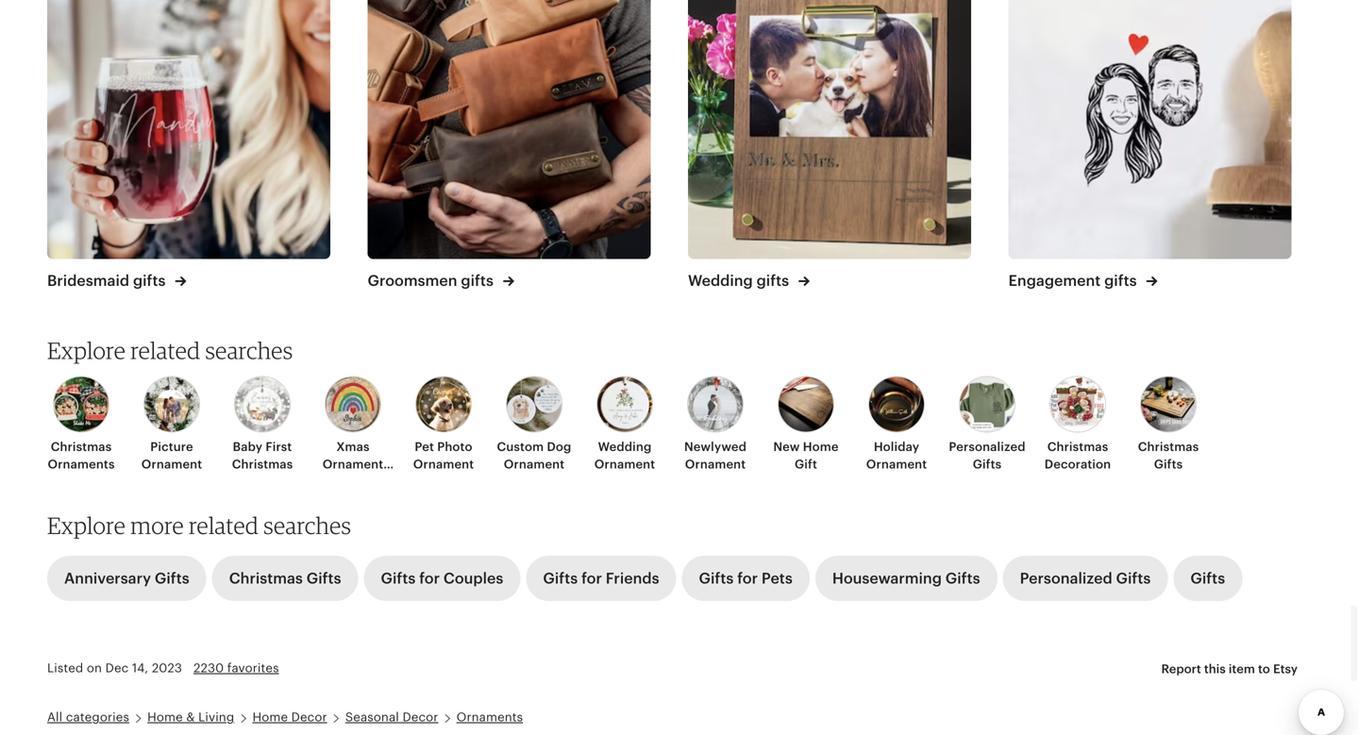 Task type: locate. For each thing, give the bounding box(es) containing it.
1 vertical spatial personalized gifts
[[1020, 570, 1151, 587]]

0 horizontal spatial ornaments
[[48, 457, 115, 472]]

0 horizontal spatial christmas gifts link
[[212, 556, 358, 602]]

gifts link
[[1174, 556, 1243, 602]]

explore related searches
[[47, 337, 293, 365]]

1 gifts from the left
[[133, 272, 166, 289]]

1 horizontal spatial wedding
[[688, 272, 753, 289]]

0 vertical spatial searches
[[205, 337, 293, 365]]

1 horizontal spatial christmas gifts link
[[1129, 376, 1209, 473]]

ornament down xmas
[[323, 457, 384, 472]]

custom dog ornament
[[497, 440, 572, 472]]

2 ornament from the left
[[323, 457, 384, 472]]

picture ornament
[[141, 440, 202, 472]]

wedding ornament
[[595, 440, 656, 472]]

0 vertical spatial christmas gifts
[[1139, 440, 1200, 472]]

christmas inside baby first christmas link
[[232, 457, 293, 472]]

ornament right custom dog ornament
[[595, 457, 656, 472]]

ornament
[[141, 457, 202, 472], [323, 457, 384, 472], [413, 457, 474, 472], [504, 457, 565, 472], [595, 457, 656, 472], [685, 457, 746, 472], [867, 457, 928, 472]]

on
[[87, 662, 102, 676]]

7 ornament from the left
[[867, 457, 928, 472]]

0 vertical spatial related
[[131, 337, 201, 365]]

christmas gifts link
[[1129, 376, 1209, 473], [212, 556, 358, 602]]

explore up the anniversary
[[47, 512, 126, 540]]

this
[[1205, 662, 1226, 677]]

explore down bridesmaid
[[47, 337, 126, 365]]

ornament for holiday ornament
[[867, 457, 928, 472]]

5 ornament from the left
[[595, 457, 656, 472]]

gifts
[[973, 457, 1002, 472], [1155, 457, 1183, 472], [155, 570, 190, 587], [307, 570, 341, 587], [381, 570, 416, 587], [543, 570, 578, 587], [699, 570, 734, 587], [946, 570, 981, 587], [1117, 570, 1151, 587], [1191, 570, 1226, 587]]

2230 favorites
[[194, 662, 279, 676]]

0 horizontal spatial for
[[419, 570, 440, 587]]

related up picture ornament link at the left of page
[[131, 337, 201, 365]]

personalized
[[949, 440, 1026, 454], [1020, 570, 1113, 587]]

for left friends
[[582, 570, 602, 587]]

wedding for wedding ornament
[[598, 440, 652, 454]]

groomsmen gifts
[[368, 272, 497, 289]]

4 ornament from the left
[[504, 457, 565, 472]]

for left couples
[[419, 570, 440, 587]]

2023
[[152, 662, 182, 676]]

gift down new
[[795, 457, 818, 472]]

for inside "link"
[[582, 570, 602, 587]]

home right new
[[803, 440, 839, 454]]

ornament down holiday
[[867, 457, 928, 472]]

gifts inside groomsmen gifts link
[[461, 272, 494, 289]]

friends
[[606, 570, 660, 587]]

dec
[[105, 662, 129, 676]]

wedding for wedding gifts
[[688, 272, 753, 289]]

ornament down picture
[[141, 457, 202, 472]]

2 decor from the left
[[403, 711, 439, 725]]

first
[[266, 440, 292, 454]]

searches down xmas ornament gift
[[264, 512, 351, 540]]

decoration
[[1045, 457, 1112, 472]]

gifts for pets
[[699, 570, 793, 587]]

explore more related searches
[[47, 512, 351, 540]]

gifts for couples link
[[364, 556, 521, 602]]

&
[[186, 711, 195, 725]]

for for couples
[[419, 570, 440, 587]]

1 vertical spatial gift
[[342, 475, 364, 489]]

1 ornament from the left
[[141, 457, 202, 472]]

1 horizontal spatial christmas gifts
[[1139, 440, 1200, 472]]

1 vertical spatial christmas gifts link
[[212, 556, 358, 602]]

ornament inside "newlywed ornament"
[[685, 457, 746, 472]]

0 horizontal spatial decor
[[291, 711, 327, 725]]

gift down xmas
[[342, 475, 364, 489]]

gifts for friends link
[[526, 556, 677, 602]]

newlywed ornament link
[[676, 376, 755, 473]]

for left the pets
[[738, 570, 758, 587]]

2 horizontal spatial for
[[738, 570, 758, 587]]

listed on dec 14, 2023
[[47, 662, 182, 676]]

1 vertical spatial related
[[189, 512, 259, 540]]

christmas down explore more related searches
[[229, 570, 303, 587]]

ornament for newlywed ornament
[[685, 457, 746, 472]]

christmas down baby
[[232, 457, 293, 472]]

report this item to etsy button
[[1148, 653, 1313, 687]]

gifts inside gifts for pets link
[[699, 570, 734, 587]]

personalized gifts inside explore related searches region
[[949, 440, 1026, 472]]

related right more
[[189, 512, 259, 540]]

christmas gifts
[[1139, 440, 1200, 472], [229, 570, 341, 587]]

1 decor from the left
[[291, 711, 327, 725]]

gifts for groomsmen
[[461, 272, 494, 289]]

0 vertical spatial ornaments
[[48, 457, 115, 472]]

searches up baby first christmas link
[[205, 337, 293, 365]]

4 gifts from the left
[[1105, 272, 1138, 289]]

gifts inside wedding gifts link
[[757, 272, 790, 289]]

searches
[[205, 337, 293, 365], [264, 512, 351, 540]]

decor right seasonal on the bottom left of the page
[[403, 711, 439, 725]]

0 vertical spatial wedding
[[688, 272, 753, 289]]

housewarming
[[833, 570, 942, 587]]

0 vertical spatial gift
[[795, 457, 818, 472]]

0 vertical spatial personalized gifts
[[949, 440, 1026, 472]]

0 vertical spatial explore
[[47, 337, 126, 365]]

1 for from the left
[[419, 570, 440, 587]]

christmas up decoration
[[1048, 440, 1109, 454]]

photo
[[437, 440, 473, 454]]

3 gifts from the left
[[757, 272, 790, 289]]

anniversary gifts
[[64, 570, 190, 587]]

1 vertical spatial personalized gifts link
[[1003, 556, 1168, 602]]

home & living
[[147, 711, 234, 725]]

gifts for friends
[[543, 570, 660, 587]]

christmas right christmas decoration
[[1139, 440, 1200, 454]]

decor left seasonal on the bottom left of the page
[[291, 711, 327, 725]]

1 horizontal spatial home
[[253, 711, 288, 725]]

gifts inside gifts link
[[1191, 570, 1226, 587]]

all categories
[[47, 711, 129, 725]]

new
[[774, 440, 800, 454]]

gift
[[795, 457, 818, 472], [342, 475, 364, 489]]

christmas left picture
[[51, 440, 112, 454]]

categories
[[66, 711, 129, 725]]

explore
[[47, 337, 126, 365], [47, 512, 126, 540]]

personalized gifts
[[949, 440, 1026, 472], [1020, 570, 1151, 587]]

couples
[[444, 570, 504, 587]]

gifts inside anniversary gifts link
[[155, 570, 190, 587]]

ornament down newlywed
[[685, 457, 746, 472]]

searches inside region
[[205, 337, 293, 365]]

listed
[[47, 662, 83, 676]]

bridesmaid
[[47, 272, 129, 289]]

3 ornament from the left
[[413, 457, 474, 472]]

decor
[[291, 711, 327, 725], [403, 711, 439, 725]]

new home gift
[[774, 440, 839, 472]]

2 explore from the top
[[47, 512, 126, 540]]

0 vertical spatial personalized
[[949, 440, 1026, 454]]

report
[[1162, 662, 1202, 677]]

wedding
[[688, 272, 753, 289], [598, 440, 652, 454]]

1 vertical spatial explore
[[47, 512, 126, 540]]

personalized gifts link
[[948, 376, 1027, 473], [1003, 556, 1168, 602]]

gift inside new home gift
[[795, 457, 818, 472]]

gifts inside bridesmaid gifts link
[[133, 272, 166, 289]]

0 vertical spatial personalized gifts link
[[948, 376, 1027, 473]]

home & living link
[[147, 711, 234, 725]]

explore for explore more related searches
[[47, 512, 126, 540]]

3 for from the left
[[738, 570, 758, 587]]

2 for from the left
[[582, 570, 602, 587]]

gifts inside housewarming gifts link
[[946, 570, 981, 587]]

gifts for wedding
[[757, 272, 790, 289]]

christmas gifts inside explore related searches region
[[1139, 440, 1200, 472]]

1 vertical spatial personalized
[[1020, 570, 1113, 587]]

engagement gifts link
[[1009, 0, 1292, 292]]

ornament inside 'link'
[[867, 457, 928, 472]]

wedding gifts
[[688, 272, 793, 289]]

home for home & living
[[147, 711, 183, 725]]

2 horizontal spatial home
[[803, 440, 839, 454]]

ornament down photo at the left of page
[[413, 457, 474, 472]]

2 gifts from the left
[[461, 272, 494, 289]]

item
[[1229, 662, 1256, 677]]

1 vertical spatial wedding
[[598, 440, 652, 454]]

gifts
[[133, 272, 166, 289], [461, 272, 494, 289], [757, 272, 790, 289], [1105, 272, 1138, 289]]

0 horizontal spatial gift
[[342, 475, 364, 489]]

related inside explore related searches region
[[131, 337, 201, 365]]

pet photo ornament
[[413, 440, 474, 472]]

ornaments
[[48, 457, 115, 472], [457, 711, 523, 725]]

bridesmaid gifts
[[47, 272, 169, 289]]

6 ornament from the left
[[685, 457, 746, 472]]

housewarming gifts
[[833, 570, 981, 587]]

etsy
[[1274, 662, 1298, 677]]

home down favorites
[[253, 711, 288, 725]]

ornament down custom
[[504, 457, 565, 472]]

0 horizontal spatial wedding
[[598, 440, 652, 454]]

1 horizontal spatial decor
[[403, 711, 439, 725]]

wedding inside wedding ornament
[[598, 440, 652, 454]]

seasonal decor link
[[345, 711, 439, 725]]

christmas inside christmas decoration
[[1048, 440, 1109, 454]]

gift for ornament
[[342, 475, 364, 489]]

home left &
[[147, 711, 183, 725]]

1 vertical spatial ornaments
[[457, 711, 523, 725]]

1 horizontal spatial gift
[[795, 457, 818, 472]]

gifts inside "engagement gifts" link
[[1105, 272, 1138, 289]]

1 horizontal spatial for
[[582, 570, 602, 587]]

1 explore from the top
[[47, 337, 126, 365]]

christmas inside christmas ornaments
[[51, 440, 112, 454]]

explore inside region
[[47, 337, 126, 365]]

1 vertical spatial christmas gifts
[[229, 570, 341, 587]]

related
[[131, 337, 201, 365], [189, 512, 259, 540]]

to
[[1259, 662, 1271, 677]]

gift inside xmas ornament gift
[[342, 475, 364, 489]]

wedding inside wedding gifts link
[[688, 272, 753, 289]]

0 horizontal spatial home
[[147, 711, 183, 725]]



Task type: vqa. For each thing, say whether or not it's contained in the screenshot.
with within the "THIS TURNED OUT SO MUCH BETTER THAN I THOUGHT IT WOULD. I GOT A SET WITH MY PARENTS TWO DOGS - AND IT TURNED OUT SO SO GOOD. TOTALLY RECOMMEND."
no



Task type: describe. For each thing, give the bounding box(es) containing it.
ornament for wedding ornament
[[595, 457, 656, 472]]

holiday ornament
[[867, 440, 928, 472]]

ornaments link
[[457, 711, 523, 725]]

favorites
[[227, 662, 279, 676]]

baby first christmas
[[232, 440, 293, 472]]

ornaments inside christmas ornaments link
[[48, 457, 115, 472]]

christmas for top christmas gifts link
[[1139, 440, 1200, 454]]

picture ornament link
[[132, 376, 212, 473]]

gifts inside gifts for couples link
[[381, 570, 416, 587]]

custom
[[497, 440, 544, 454]]

0 vertical spatial christmas gifts link
[[1129, 376, 1209, 473]]

wedding ornament link
[[585, 376, 665, 473]]

0 horizontal spatial christmas gifts
[[229, 570, 341, 587]]

pets
[[762, 570, 793, 587]]

anniversary
[[64, 570, 151, 587]]

christmas decoration link
[[1039, 376, 1118, 473]]

gifts for bridesmaid
[[133, 272, 166, 289]]

explore for explore related searches
[[47, 337, 126, 365]]

1 horizontal spatial ornaments
[[457, 711, 523, 725]]

holiday
[[874, 440, 920, 454]]

home decor
[[253, 711, 327, 725]]

ornament for picture ornament
[[141, 457, 202, 472]]

1 vertical spatial searches
[[264, 512, 351, 540]]

picture
[[150, 440, 193, 454]]

engagement
[[1009, 272, 1101, 289]]

decor for seasonal decor
[[403, 711, 439, 725]]

xmas ornament gift link
[[314, 376, 393, 489]]

newlywed
[[685, 440, 747, 454]]

xmas ornament gift
[[323, 440, 384, 489]]

christmas ornaments link
[[42, 376, 121, 473]]

wedding gifts link
[[688, 0, 972, 292]]

christmas ornaments
[[48, 440, 115, 472]]

groomsmen
[[368, 272, 458, 289]]

gifts inside gifts for friends "link"
[[543, 570, 578, 587]]

home for home decor
[[253, 711, 288, 725]]

seasonal
[[345, 711, 399, 725]]

seasonal decor
[[345, 711, 439, 725]]

anniversary gifts link
[[47, 556, 207, 602]]

newlywed ornament
[[685, 440, 747, 472]]

engagement gifts
[[1009, 272, 1141, 289]]

christmas decoration
[[1045, 440, 1112, 472]]

pet
[[415, 440, 434, 454]]

14,
[[132, 662, 149, 676]]

gifts for pets link
[[682, 556, 810, 602]]

gift for home
[[795, 457, 818, 472]]

living
[[198, 711, 234, 725]]

pet photo ornament link
[[404, 376, 483, 473]]

home inside new home gift
[[803, 440, 839, 454]]

2230
[[194, 662, 224, 676]]

gifts for couples
[[381, 570, 504, 587]]

baby
[[233, 440, 263, 454]]

christmas for christmas decoration link
[[1048, 440, 1109, 454]]

all categories link
[[47, 711, 129, 725]]

baby first christmas link
[[223, 376, 302, 473]]

for for pets
[[738, 570, 758, 587]]

custom dog ornament link
[[495, 376, 574, 473]]

housewarming gifts link
[[816, 556, 998, 602]]

home decor link
[[253, 711, 327, 725]]

personalized inside explore related searches region
[[949, 440, 1026, 454]]

for for friends
[[582, 570, 602, 587]]

2230 favorites link
[[194, 662, 279, 676]]

bridesmaid gifts link
[[47, 0, 331, 292]]

more
[[131, 512, 184, 540]]

holiday ornament link
[[857, 376, 937, 473]]

all
[[47, 711, 63, 725]]

gifts for engagement
[[1105, 272, 1138, 289]]

report this item to etsy
[[1162, 662, 1298, 677]]

christmas for christmas ornaments link
[[51, 440, 112, 454]]

decor for home decor
[[291, 711, 327, 725]]

ornament inside custom dog ornament
[[504, 457, 565, 472]]

explore related searches region
[[36, 337, 1324, 507]]

dog
[[547, 440, 572, 454]]

xmas
[[337, 440, 370, 454]]

groomsmen gifts link
[[368, 0, 651, 292]]

ornament for xmas ornament gift
[[323, 457, 384, 472]]

new home gift link
[[767, 376, 846, 473]]



